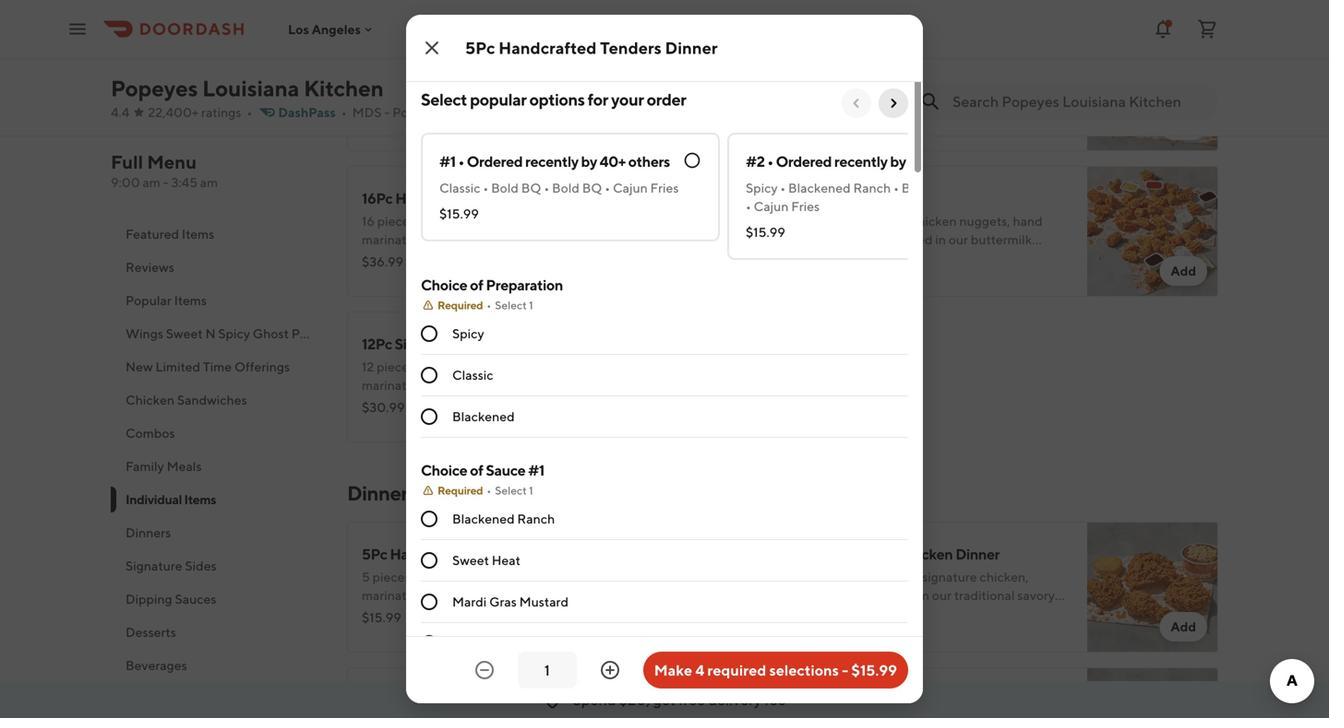 Task type: describe. For each thing, give the bounding box(es) containing it.
of for preparation
[[470, 276, 483, 294]]

wings
[[126, 326, 163, 341]]

ordered for #2
[[776, 153, 832, 170]]

12pc for 12pc signature chicken
[[362, 335, 392, 353]]

beverages button
[[111, 650, 325, 683]]

12 juicy bite sized chicken nuggets, hand battered and breaded in our buttermilk coating and fried until golden brown. includes dipping sauce.
[[805, 68, 1071, 138]]

bite inside 12 juicy bite sized chicken nuggets, hand battered and breaded in our buttermilk coating and fried until golden brown. includes dipping sauce.
[[850, 68, 873, 83]]

add button for 36pc nuggets
[[1160, 257, 1207, 286]]

spicy for spicy
[[452, 326, 484, 341]]

required
[[707, 662, 766, 680]]

add button for 5pc handcrafted tenders dinner
[[717, 613, 764, 642]]

add for 12pc handcrafted tenders
[[728, 118, 753, 133]]

signature inside button
[[126, 559, 182, 574]]

wings sweet n spicy ghost pepper button
[[111, 317, 334, 351]]

12pc handcrafted tenders
[[362, 44, 532, 61]]

dipping inside 36pc nuggets 36 juicy bite sized chicken nuggets, hand battered and breaded in our buttermilk coating and fried until golden brown. includes dipping sauce.
[[805, 269, 850, 284]]

family
[[126, 459, 164, 474]]

dashpass
[[278, 105, 336, 120]]

16pc
[[362, 190, 393, 207]]

individual items
[[126, 492, 216, 508]]

16pc handcrafted tenders image
[[644, 166, 775, 297]]

sauce
[[486, 462, 525, 479]]

85%
[[874, 611, 900, 626]]

blackened inside choice of preparation group
[[452, 409, 515, 425]]

previous image
[[849, 96, 864, 111]]

choice of sauce #1
[[421, 462, 544, 479]]

classic for classic
[[452, 368, 493, 383]]

selections
[[769, 662, 839, 680]]

$15.49
[[805, 611, 844, 626]]

36pc nuggets 36 juicy bite sized chicken nuggets, hand battered and breaded in our buttermilk coating and fried until golden brown. includes dipping sauce.
[[805, 190, 1071, 284]]

add for 36pc nuggets
[[1171, 263, 1196, 279]]

20+
[[909, 153, 934, 170]]

spend
[[573, 692, 616, 709]]

in inside 12 juicy bite sized chicken nuggets, hand battered and breaded in our buttermilk coating and fried until golden brown. includes dipping sauce.
[[935, 86, 946, 102]]

popular items
[[126, 293, 207, 308]]

tenders up your
[[600, 38, 662, 58]]

spicy chicken sandwich dinner image
[[1087, 668, 1218, 719]]

sauces
[[175, 592, 216, 607]]

#1 • ordered recently by 40+ others
[[439, 153, 670, 170]]

dipping
[[126, 592, 172, 607]]

popular
[[126, 293, 171, 308]]

12pc signature chicken image
[[644, 312, 775, 443]]

breaded inside 36pc nuggets 36 juicy bite sized chicken nuggets, hand battered and breaded in our buttermilk coating and fried until golden brown. includes dipping sauce.
[[883, 232, 933, 247]]

2 bq from the left
[[582, 180, 602, 196]]

22,400+ ratings •
[[148, 105, 252, 120]]

chicken inside 36pc nuggets 36 juicy bite sized chicken nuggets, hand battered and breaded in our buttermilk coating and fried until golden brown. includes dipping sauce.
[[911, 214, 957, 229]]

4
[[695, 662, 704, 680]]

golden inside 12 juicy bite sized chicken nuggets, hand battered and breaded in our buttermilk coating and fried until golden brown. includes dipping sauce.
[[935, 105, 976, 120]]

popeyes louisiana kitchen
[[111, 75, 384, 102]]

spicy • blackened ranch • blackened ranch • cajun fries
[[746, 180, 1004, 214]]

juicy inside 12 juicy bite sized chicken nuggets, hand battered and breaded in our buttermilk coating and fried until golden brown. includes dipping sauce.
[[820, 68, 847, 83]]

recently for 40+
[[525, 153, 578, 170]]

Classic radio
[[421, 367, 437, 384]]

sized inside 36pc nuggets 36 juicy bite sized chicken nuggets, hand battered and breaded in our buttermilk coating and fried until golden brown. includes dipping sauce.
[[878, 214, 908, 229]]

nuggets
[[841, 190, 897, 207]]

popular
[[470, 90, 526, 109]]

cocktail
[[452, 636, 501, 652]]

los angeles
[[288, 21, 361, 37]]

breaded inside 12 juicy bite sized chicken nuggets, hand battered and breaded in our buttermilk coating and fried until golden brown. includes dipping sauce.
[[883, 86, 933, 102]]

Blackened radio
[[421, 409, 437, 425]]

spicy for spicy chicken sandwich dinner
[[805, 692, 840, 709]]

menu
[[147, 151, 197, 173]]

heat
[[492, 553, 520, 569]]

(7)
[[902, 611, 918, 626]]

golden inside 36pc nuggets 36 juicy bite sized chicken nuggets, hand battered and breaded in our buttermilk coating and fried until golden brown. includes dipping sauce.
[[935, 251, 976, 266]]

1 for preparation
[[529, 299, 533, 312]]

nuggets, inside 12 juicy bite sized chicken nuggets, hand battered and breaded in our buttermilk coating and fried until golden brown. includes dipping sauce.
[[956, 68, 1007, 83]]

classic for classic • bold bq • bold bq • cajun fries
[[439, 180, 480, 196]]

sweet inside button
[[166, 326, 203, 341]]

popular items button
[[111, 284, 325, 317]]

next image
[[886, 96, 901, 111]]

until inside 12 juicy bite sized chicken nuggets, hand battered and breaded in our buttermilk coating and fried until golden brown. includes dipping sauce.
[[906, 105, 933, 120]]

12pc signature chicken
[[362, 335, 515, 353]]

mi
[[590, 105, 605, 120]]

signature for 4pc
[[833, 546, 896, 563]]

our inside 12 juicy bite sized chicken nuggets, hand battered and breaded in our buttermilk coating and fried until golden brown. includes dipping sauce.
[[949, 86, 968, 102]]

gras
[[489, 595, 517, 610]]

4pc signature chicken dinner
[[805, 546, 1000, 563]]

increase quantity by 1 image
[[599, 660, 621, 682]]

others for #2 • ordered recently by 20+ others
[[937, 153, 978, 170]]

3pc
[[362, 692, 387, 709]]

until inside 36pc nuggets 36 juicy bite sized chicken nuggets, hand battered and breaded in our buttermilk coating and fried until golden brown. includes dipping sauce.
[[906, 251, 933, 266]]

handcrafted for $30.99
[[395, 44, 477, 61]]

Item Search search field
[[952, 91, 1204, 112]]

36pc nuggets image
[[1087, 166, 1218, 297]]

chicken for 12pc signature chicken
[[461, 335, 515, 353]]

16pc handcrafted tenders
[[362, 190, 532, 207]]

2 bold from the left
[[552, 180, 580, 196]]

$20,
[[619, 692, 650, 709]]

blackened ranch
[[452, 512, 555, 527]]

open menu image
[[66, 18, 89, 40]]

dinners inside button
[[126, 526, 171, 541]]

choice of preparation
[[421, 276, 563, 294]]

12
[[805, 68, 817, 83]]

recently for 20+
[[834, 153, 887, 170]]

brown. inside 12 juicy bite sized chicken nuggets, hand battered and breaded in our buttermilk coating and fried until golden brown. includes dipping sauce.
[[979, 105, 1019, 120]]

• inside choice of sauce #1 group
[[487, 485, 491, 497]]

beverages
[[126, 659, 187, 674]]

required for sauce
[[437, 485, 483, 497]]

buttermilk inside 12 juicy bite sized chicken nuggets, hand battered and breaded in our buttermilk coating and fried until golden brown. includes dipping sauce.
[[971, 86, 1032, 102]]

decrease quantity by 1 image
[[473, 660, 495, 682]]

chicken inside 12 juicy bite sized chicken nuggets, hand battered and breaded in our buttermilk coating and fried until golden brown. includes dipping sauce.
[[908, 68, 954, 83]]

brown. inside 36pc nuggets 36 juicy bite sized chicken nuggets, hand battered and breaded in our buttermilk coating and fried until golden brown. includes dipping sauce.
[[979, 251, 1019, 266]]

Spicy radio
[[421, 326, 437, 342]]

22,400+
[[148, 105, 199, 120]]

9:00
[[111, 175, 140, 190]]

tenders for $30.99
[[480, 44, 532, 61]]

make 4 required selections - $15.99 button
[[643, 653, 908, 689]]

1 for sauce
[[529, 485, 533, 497]]

mardi gras mustard
[[452, 595, 569, 610]]

$30.99 for handcrafted
[[362, 108, 405, 124]]

$36.99
[[362, 254, 403, 269]]

time
[[203, 359, 232, 375]]

0 horizontal spatial popeyes
[[111, 75, 198, 102]]

sandwich
[[899, 692, 963, 709]]

in inside 36pc nuggets 36 juicy bite sized chicken nuggets, hand battered and breaded in our buttermilk coating and fried until golden brown. includes dipping sauce.
[[935, 232, 946, 247]]

required for preparation
[[437, 299, 483, 312]]

4.4
[[111, 105, 129, 120]]

0 horizontal spatial kitchen
[[304, 75, 384, 102]]

new
[[126, 359, 153, 375]]

dinner for 5pc handcrafted tenders dinner image at the bottom of page
[[529, 546, 574, 563]]

featured
[[126, 227, 179, 242]]

reviews button
[[111, 251, 325, 284]]

buttermilk inside 36pc nuggets 36 juicy bite sized chicken nuggets, hand battered and breaded in our buttermilk coating and fried until golden brown. includes dipping sauce.
[[971, 232, 1032, 247]]

$15.49 •
[[805, 611, 853, 626]]

0 vertical spatial select
[[421, 90, 467, 109]]

chicken sandwiches button
[[111, 384, 325, 417]]

sized inside 12 juicy bite sized chicken nuggets, hand battered and breaded in our buttermilk coating and fried until golden brown. includes dipping sauce.
[[875, 68, 905, 83]]

dinner for the 3pc signature chicken dinner image
[[512, 692, 556, 709]]

dipping inside 12 juicy bite sized chicken nuggets, hand battered and breaded in our buttermilk coating and fried until golden brown. includes dipping sauce.
[[805, 123, 850, 138]]

sweet inside choice of sauce #1 group
[[452, 553, 489, 569]]

signature sides
[[126, 559, 217, 574]]

fries for classic • bold bq • bold bq • cajun fries
[[650, 180, 679, 196]]

add button for 12pc handcrafted tenders
[[717, 111, 764, 140]]

new limited time offerings
[[126, 359, 290, 375]]

0 vertical spatial louisiana
[[202, 75, 299, 102]]

choice of sauce #1 group
[[421, 461, 908, 719]]

#1 inside group
[[528, 462, 544, 479]]

signature sides button
[[111, 550, 325, 583]]

dashpass •
[[278, 105, 347, 120]]

1 horizontal spatial dinners
[[347, 482, 416, 506]]

ranch inside choice of sauce #1 group
[[517, 512, 555, 527]]

family meals button
[[111, 450, 325, 484]]

featured items button
[[111, 218, 325, 251]]

- for full
[[163, 175, 169, 190]]

select for choice of preparation
[[495, 299, 527, 312]]

#2 • ordered recently by 20+ others
[[746, 153, 978, 170]]

1 horizontal spatial -
[[384, 105, 390, 120]]

sandwiches
[[177, 393, 247, 408]]

2 horizontal spatial ranch
[[966, 180, 1004, 196]]

3pc signature chicken dinner
[[362, 692, 556, 709]]

combos
[[126, 426, 175, 441]]

5pc handcrafted tenders dinner image
[[644, 522, 775, 653]]

cajun for classic • bold bq • bold bq • cajun fries
[[613, 180, 648, 196]]

new limited time offerings button
[[111, 351, 325, 384]]

$19.99
[[805, 254, 844, 269]]

items for featured items
[[182, 227, 214, 242]]

1 vertical spatial 5pc handcrafted tenders dinner
[[362, 546, 574, 563]]

pepper
[[291, 326, 334, 341]]

5pc inside dialog
[[465, 38, 495, 58]]

individual
[[126, 492, 182, 508]]

select popular options for your order
[[421, 90, 686, 109]]

full menu 9:00 am - 3:45 am
[[111, 151, 218, 190]]

order
[[647, 90, 686, 109]]

limited
[[155, 359, 200, 375]]

ghost
[[253, 326, 289, 341]]

add for 4pc signature chicken dinner
[[1171, 620, 1196, 635]]



Task type: vqa. For each thing, say whether or not it's contained in the screenshot.
79%
no



Task type: locate. For each thing, give the bounding box(es) containing it.
2 • select 1 from the top
[[487, 485, 533, 497]]

dialog containing 5pc handcrafted tenders dinner
[[406, 0, 1026, 719]]

blackened up "choice of sauce #1"
[[452, 409, 515, 425]]

sauce. inside 36pc nuggets 36 juicy bite sized chicken nuggets, hand battered and breaded in our buttermilk coating and fried until golden brown. includes dipping sauce.
[[852, 269, 889, 284]]

bite down nuggets
[[853, 214, 876, 229]]

1 vertical spatial kitchen
[[504, 105, 550, 120]]

1 $30.99 from the top
[[362, 108, 405, 124]]

1 vertical spatial juicy
[[823, 214, 850, 229]]

1 vertical spatial 12pc
[[362, 335, 392, 353]]

blackened inside choice of sauce #1 group
[[452, 512, 515, 527]]

2 ordered from the left
[[776, 153, 832, 170]]

1 down preparation
[[529, 299, 533, 312]]

chicken up the (7)
[[899, 546, 953, 563]]

2 recently from the left
[[834, 153, 887, 170]]

1 vertical spatial of
[[470, 462, 483, 479]]

4pc
[[805, 546, 830, 563]]

hand
[[1010, 68, 1040, 83], [1013, 214, 1043, 229]]

• select 1 for preparation
[[487, 299, 533, 312]]

fries down order
[[650, 180, 679, 196]]

kitchen left 2.6
[[504, 105, 550, 120]]

chicken sandwiches
[[126, 393, 247, 408]]

12pc down the 'los angeles' 'popup button'
[[362, 44, 392, 61]]

5pc handcrafted tenders dinner up mardi
[[362, 546, 574, 563]]

fries for spicy • blackened ranch • blackened ranch • cajun fries
[[791, 199, 820, 214]]

1 am from the left
[[143, 175, 160, 190]]

1 by from the left
[[581, 153, 597, 170]]

1 others from the left
[[628, 153, 670, 170]]

5pc handcrafted tenders dinner up for
[[465, 38, 718, 58]]

choice up blackened ranch radio
[[421, 462, 467, 479]]

0 vertical spatial popeyes
[[111, 75, 198, 102]]

0 vertical spatial our
[[949, 86, 968, 102]]

3:45
[[171, 175, 198, 190]]

- right the mds
[[384, 105, 390, 120]]

includes inside 36pc nuggets 36 juicy bite sized chicken nuggets, hand battered and breaded in our buttermilk coating and fried until golden brown. includes dipping sauce.
[[1022, 251, 1071, 266]]

fries inside spicy • blackened ranch • blackened ranch • cajun fries
[[791, 199, 820, 214]]

handcrafted inside dialog
[[499, 38, 597, 58]]

$30.99 left blackened radio
[[362, 400, 405, 415]]

1 vertical spatial bite
[[853, 214, 876, 229]]

0 horizontal spatial ranch
[[517, 512, 555, 527]]

0 vertical spatial sauce.
[[852, 123, 889, 138]]

0 vertical spatial of
[[470, 276, 483, 294]]

chicken for 4pc signature chicken dinner
[[899, 546, 953, 563]]

$30.99 for signature
[[362, 400, 405, 415]]

1 bold from the left
[[491, 180, 519, 196]]

0 vertical spatial breaded
[[883, 86, 933, 102]]

tenders
[[600, 38, 662, 58], [480, 44, 532, 61], [480, 190, 532, 207], [475, 546, 527, 563]]

0 horizontal spatial by
[[581, 153, 597, 170]]

brown.
[[979, 105, 1019, 120], [979, 251, 1019, 266]]

2 battered from the top
[[805, 232, 856, 247]]

sauce. down previous image
[[852, 123, 889, 138]]

cajun for spicy • blackened ranch • blackened ranch • cajun fries
[[754, 199, 789, 214]]

louisiana
[[202, 75, 299, 102], [445, 105, 501, 120]]

los
[[288, 21, 309, 37]]

$15.99 inside button
[[851, 662, 897, 680]]

4pc signature chicken dinner image
[[1087, 522, 1218, 653]]

select inside choice of sauce #1 group
[[495, 485, 527, 497]]

1 horizontal spatial ordered
[[776, 153, 832, 170]]

tenders down blackened ranch
[[475, 546, 527, 563]]

handcrafted up select popular options for your order
[[499, 38, 597, 58]]

1 golden from the top
[[935, 105, 976, 120]]

chicken left sandwich
[[843, 692, 897, 709]]

sized down nuggets
[[878, 214, 908, 229]]

select for choice of sauce #1
[[495, 485, 527, 497]]

0 horizontal spatial bq
[[521, 180, 541, 196]]

dipping sauces button
[[111, 583, 325, 617]]

1 horizontal spatial bold
[[552, 180, 580, 196]]

bq
[[521, 180, 541, 196], [582, 180, 602, 196]]

1 ordered from the left
[[467, 153, 523, 170]]

others right 40+
[[628, 153, 670, 170]]

select down sauce
[[495, 485, 527, 497]]

our
[[949, 86, 968, 102], [949, 232, 968, 247]]

fried down spicy • blackened ranch • blackened ranch • cajun fries
[[876, 251, 904, 266]]

2 by from the left
[[890, 153, 906, 170]]

1 vertical spatial dipping
[[805, 269, 850, 284]]

cajun inside spicy • blackened ranch • blackened ranch • cajun fries
[[754, 199, 789, 214]]

1 horizontal spatial recently
[[834, 153, 887, 170]]

40+
[[600, 153, 626, 170]]

1 vertical spatial 1
[[529, 485, 533, 497]]

chicken down choice of preparation
[[461, 335, 515, 353]]

cajun left 36
[[754, 199, 789, 214]]

- for make
[[842, 662, 848, 680]]

add
[[728, 118, 753, 133], [1171, 118, 1196, 133], [1171, 263, 1196, 279], [728, 620, 753, 635], [1171, 620, 1196, 635]]

sauce. inside 12 juicy bite sized chicken nuggets, hand battered and breaded in our buttermilk coating and fried until golden brown. includes dipping sauce.
[[852, 123, 889, 138]]

ordered
[[467, 153, 523, 170], [776, 153, 832, 170]]

1 vertical spatial fries
[[791, 199, 820, 214]]

#1 up 16pc handcrafted tenders
[[439, 153, 456, 170]]

$15.99 left 36
[[746, 225, 785, 240]]

mardi
[[452, 595, 487, 610]]

1 vertical spatial breaded
[[883, 232, 933, 247]]

spicy right spicy option
[[452, 326, 484, 341]]

1 in from the top
[[935, 86, 946, 102]]

1 vertical spatial sweet
[[452, 553, 489, 569]]

juicy inside 36pc nuggets 36 juicy bite sized chicken nuggets, hand battered and breaded in our buttermilk coating and fried until golden brown. includes dipping sauce.
[[823, 214, 850, 229]]

1 vertical spatial $30.99
[[362, 400, 405, 415]]

1 12pc from the top
[[362, 44, 392, 61]]

0 vertical spatial chicken
[[908, 68, 954, 83]]

1 vertical spatial buttermilk
[[971, 232, 1032, 247]]

1 vertical spatial golden
[[935, 251, 976, 266]]

0 vertical spatial items
[[182, 227, 214, 242]]

0 vertical spatial -
[[384, 105, 390, 120]]

sweet
[[166, 326, 203, 341], [452, 553, 489, 569]]

breaded down spicy • blackened ranch • blackened ranch • cajun fries
[[883, 232, 933, 247]]

choice
[[421, 276, 467, 294], [421, 462, 467, 479]]

blackened up 36
[[788, 180, 851, 196]]

0 vertical spatial hand
[[1010, 68, 1040, 83]]

spicy
[[746, 180, 778, 196], [218, 326, 250, 341], [452, 326, 484, 341], [805, 692, 840, 709]]

2 vertical spatial -
[[842, 662, 848, 680]]

1 vertical spatial nuggets,
[[959, 214, 1010, 229]]

#1 right sauce
[[528, 462, 544, 479]]

handcrafted up mds - popeyes louisiana kitchen • 2.6 mi
[[395, 44, 477, 61]]

coating
[[805, 105, 849, 120], [805, 251, 849, 266]]

includes inside 12 juicy bite sized chicken nuggets, hand battered and breaded in our buttermilk coating and fried until golden brown. includes dipping sauce.
[[1022, 105, 1071, 120]]

sized up next icon
[[875, 68, 905, 83]]

- left 3:45
[[163, 175, 169, 190]]

2 our from the top
[[949, 232, 968, 247]]

1 horizontal spatial louisiana
[[445, 105, 501, 120]]

select inside choice of preparation group
[[495, 299, 527, 312]]

• select 1 down sauce
[[487, 485, 533, 497]]

juicy right the 12
[[820, 68, 847, 83]]

Sweet Heat radio
[[421, 553, 437, 569]]

by left 40+
[[581, 153, 597, 170]]

1 1 from the top
[[529, 299, 533, 312]]

0 horizontal spatial cajun
[[613, 180, 648, 196]]

0 vertical spatial brown.
[[979, 105, 1019, 120]]

spicy inside choice of preparation group
[[452, 326, 484, 341]]

0 horizontal spatial am
[[143, 175, 160, 190]]

fried inside 36pc nuggets 36 juicy bite sized chicken nuggets, hand battered and breaded in our buttermilk coating and fried until golden brown. includes dipping sauce.
[[876, 251, 904, 266]]

until right next icon
[[906, 105, 933, 120]]

featured items
[[126, 227, 214, 242]]

1 sauce. from the top
[[852, 123, 889, 138]]

1 vertical spatial louisiana
[[445, 105, 501, 120]]

spicy down selections
[[805, 692, 840, 709]]

2 brown. from the top
[[979, 251, 1019, 266]]

0 vertical spatial dinners
[[347, 482, 416, 506]]

1 inside choice of preparation group
[[529, 299, 533, 312]]

preparation
[[486, 276, 563, 294]]

2 vertical spatial select
[[495, 485, 527, 497]]

delivery
[[708, 692, 761, 709]]

items for individual items
[[184, 492, 216, 508]]

sized
[[875, 68, 905, 83], [878, 214, 908, 229]]

0 horizontal spatial recently
[[525, 153, 578, 170]]

popeyes up 22,400+
[[111, 75, 198, 102]]

combos button
[[111, 417, 325, 450]]

• select 1 down preparation
[[487, 299, 533, 312]]

2 required from the top
[[437, 485, 483, 497]]

0 vertical spatial cajun
[[613, 180, 648, 196]]

1 vertical spatial • select 1
[[487, 485, 533, 497]]

1 of from the top
[[470, 276, 483, 294]]

sweet left heat at the left of page
[[452, 553, 489, 569]]

1 choice from the top
[[421, 276, 467, 294]]

2 in from the top
[[935, 232, 946, 247]]

0 vertical spatial juicy
[[820, 68, 847, 83]]

1 vertical spatial 5pc
[[362, 546, 387, 563]]

required inside choice of preparation group
[[437, 299, 483, 312]]

1 required from the top
[[437, 299, 483, 312]]

recently up nuggets
[[834, 153, 887, 170]]

1 horizontal spatial cajun
[[754, 199, 789, 214]]

36pc
[[805, 190, 838, 207]]

2 12pc from the top
[[362, 335, 392, 353]]

am right 3:45
[[200, 175, 218, 190]]

2 horizontal spatial -
[[842, 662, 848, 680]]

1 vertical spatial fried
[[876, 251, 904, 266]]

ordered for #1
[[467, 153, 523, 170]]

until down spicy • blackened ranch • blackened ranch • cajun fries
[[906, 251, 933, 266]]

2 sauce. from the top
[[852, 269, 889, 284]]

0 vertical spatial bite
[[850, 68, 873, 83]]

am
[[143, 175, 160, 190], [200, 175, 218, 190]]

dinners
[[347, 482, 416, 506], [126, 526, 171, 541]]

2 includes from the top
[[1022, 251, 1071, 266]]

dinner
[[665, 38, 718, 58], [529, 546, 574, 563], [955, 546, 1000, 563], [512, 692, 556, 709], [965, 692, 1010, 709]]

by for 20+
[[890, 153, 906, 170]]

spicy for spicy • blackened ranch • blackened ranch • cajun fries
[[746, 180, 778, 196]]

signature right "4pc"
[[833, 546, 896, 563]]

make
[[654, 662, 692, 680]]

0 vertical spatial required
[[437, 299, 483, 312]]

1 vertical spatial sized
[[878, 214, 908, 229]]

5pc left sweet heat option
[[362, 546, 387, 563]]

1 vertical spatial cajun
[[754, 199, 789, 214]]

1 vertical spatial items
[[174, 293, 207, 308]]

blackened down 20+
[[901, 180, 964, 196]]

battered
[[805, 86, 856, 102], [805, 232, 856, 247]]

1 vertical spatial chicken
[[911, 214, 957, 229]]

items for popular items
[[174, 293, 207, 308]]

0 vertical spatial includes
[[1022, 105, 1071, 120]]

0 vertical spatial • select 1
[[487, 299, 533, 312]]

$15.99 left 'mardi gras mustard' radio
[[362, 611, 401, 626]]

1 horizontal spatial #1
[[528, 462, 544, 479]]

Blackened Ranch radio
[[421, 511, 437, 528]]

for
[[588, 90, 608, 109]]

• inside choice of preparation group
[[487, 299, 491, 312]]

breaded
[[883, 86, 933, 102], [883, 232, 933, 247]]

choice for choice of sauce #1
[[421, 462, 467, 479]]

1 vertical spatial #1
[[528, 462, 544, 479]]

0 vertical spatial classic
[[439, 180, 480, 196]]

meals
[[167, 459, 202, 474]]

battered down the 12
[[805, 86, 856, 102]]

fried inside 12 juicy bite sized chicken nuggets, hand battered and breaded in our buttermilk coating and fried until golden brown. includes dipping sauce.
[[876, 105, 904, 120]]

dipping down previous image
[[805, 123, 850, 138]]

free
[[678, 692, 705, 709]]

in down spicy • blackened ranch • blackened ranch • cajun fries
[[935, 232, 946, 247]]

spicy right n in the left top of the page
[[218, 326, 250, 341]]

1 vertical spatial brown.
[[979, 251, 1019, 266]]

1 vertical spatial battered
[[805, 232, 856, 247]]

of for sauce
[[470, 462, 483, 479]]

0 vertical spatial 5pc handcrafted tenders dinner
[[465, 38, 718, 58]]

bite inside 36pc nuggets 36 juicy bite sized chicken nuggets, hand battered and breaded in our buttermilk coating and fried until golden brown. includes dipping sauce.
[[853, 214, 876, 229]]

others for #1 • ordered recently by 40+ others
[[628, 153, 670, 170]]

2 1 from the top
[[529, 485, 533, 497]]

sweet heat
[[452, 553, 520, 569]]

chicken up 20+
[[908, 68, 954, 83]]

• select 1 for sauce
[[487, 485, 533, 497]]

handcrafted
[[499, 38, 597, 58], [395, 44, 477, 61], [395, 190, 478, 207], [390, 546, 472, 563]]

signature for 12pc
[[395, 335, 458, 353]]

spicy inside spicy • blackened ranch • blackened ranch • cajun fries
[[746, 180, 778, 196]]

2 vertical spatial items
[[184, 492, 216, 508]]

kitchen
[[304, 75, 384, 102], [504, 105, 550, 120]]

1 bq from the left
[[521, 180, 541, 196]]

fries up $19.99
[[791, 199, 820, 214]]

your
[[611, 90, 644, 109]]

2 golden from the top
[[935, 251, 976, 266]]

coating inside 12 juicy bite sized chicken nuggets, hand battered and breaded in our buttermilk coating and fried until golden brown. includes dipping sauce.
[[805, 105, 849, 120]]

1 vertical spatial choice
[[421, 462, 467, 479]]

tenders for $15.99
[[475, 546, 527, 563]]

sauce. right $19.99
[[852, 269, 889, 284]]

0 vertical spatial 5pc
[[465, 38, 495, 58]]

close 5pc handcrafted tenders dinner image
[[421, 37, 443, 59]]

2 buttermilk from the top
[[971, 232, 1032, 247]]

coating inside 36pc nuggets 36 juicy bite sized chicken nuggets, hand battered and breaded in our buttermilk coating and fried until golden brown. includes dipping sauce.
[[805, 251, 849, 266]]

chicken
[[908, 68, 954, 83], [911, 214, 957, 229]]

juicy
[[820, 68, 847, 83], [823, 214, 850, 229]]

bq down #1 • ordered recently by 40+ others
[[521, 180, 541, 196]]

fried right previous image
[[876, 105, 904, 120]]

2 coating from the top
[[805, 251, 849, 266]]

dinner for "spicy chicken sandwich dinner" image
[[965, 692, 1010, 709]]

2 until from the top
[[906, 251, 933, 266]]

ordered up 36pc
[[776, 153, 832, 170]]

12pc
[[362, 44, 392, 61], [362, 335, 392, 353]]

1 our from the top
[[949, 86, 968, 102]]

by left 20+
[[890, 153, 906, 170]]

• select 1 inside choice of preparation group
[[487, 299, 533, 312]]

desserts
[[126, 625, 176, 641]]

0 vertical spatial dipping
[[805, 123, 850, 138]]

chicken down 20+
[[911, 214, 957, 229]]

dinner for 4pc signature chicken dinner image
[[955, 546, 1000, 563]]

1 horizontal spatial kitchen
[[504, 105, 550, 120]]

0 vertical spatial golden
[[935, 105, 976, 120]]

• select 1 inside choice of sauce #1 group
[[487, 485, 533, 497]]

required inside choice of sauce #1 group
[[437, 485, 483, 497]]

1 until from the top
[[906, 105, 933, 120]]

louisiana down 12pc handcrafted tenders
[[445, 105, 501, 120]]

signature right 3pc
[[389, 692, 453, 709]]

coating down 36
[[805, 251, 849, 266]]

1 horizontal spatial am
[[200, 175, 218, 190]]

0 vertical spatial in
[[935, 86, 946, 102]]

breaded right previous image
[[883, 86, 933, 102]]

desserts button
[[111, 617, 325, 650]]

required down choice of preparation
[[437, 299, 483, 312]]

chicken for 3pc signature chicken dinner
[[455, 692, 509, 709]]

spend $20, get free delivery fee
[[573, 692, 786, 709]]

dipping
[[805, 123, 850, 138], [805, 269, 850, 284]]

2 of from the top
[[470, 462, 483, 479]]

bq down 40+
[[582, 180, 602, 196]]

of left preparation
[[470, 276, 483, 294]]

5pc handcrafted tenders dinner
[[465, 38, 718, 58], [362, 546, 574, 563]]

1 buttermilk from the top
[[971, 86, 1032, 102]]

0 vertical spatial fries
[[650, 180, 679, 196]]

0 vertical spatial buttermilk
[[971, 86, 1032, 102]]

1 horizontal spatial sweet
[[452, 553, 489, 569]]

0 vertical spatial choice
[[421, 276, 467, 294]]

hand inside 36pc nuggets 36 juicy bite sized chicken nuggets, hand battered and breaded in our buttermilk coating and fried until golden brown. includes dipping sauce.
[[1013, 214, 1043, 229]]

choice inside choice of preparation group
[[421, 276, 467, 294]]

full
[[111, 151, 143, 173]]

0 horizontal spatial louisiana
[[202, 75, 299, 102]]

12pc nuggets image
[[1087, 20, 1218, 151]]

1 horizontal spatial popeyes
[[392, 105, 443, 120]]

battered up $19.99
[[805, 232, 856, 247]]

1 vertical spatial hand
[[1013, 214, 1043, 229]]

popeyes
[[111, 75, 198, 102], [392, 105, 443, 120]]

classic down mds - popeyes louisiana kitchen • 2.6 mi
[[439, 180, 480, 196]]

2 fried from the top
[[876, 251, 904, 266]]

$15.99 up the spicy chicken sandwich dinner
[[851, 662, 897, 680]]

classic • bold bq • bold bq • cajun fries
[[439, 180, 679, 196]]

0 horizontal spatial sweet
[[166, 326, 203, 341]]

items inside button
[[182, 227, 214, 242]]

- inside full menu 9:00 am - 3:45 am
[[163, 175, 169, 190]]

- right selections
[[842, 662, 848, 680]]

select down preparation
[[495, 299, 527, 312]]

fries
[[650, 180, 679, 196], [791, 199, 820, 214]]

0 vertical spatial coating
[[805, 105, 849, 120]]

mds
[[352, 105, 382, 120]]

1 breaded from the top
[[883, 86, 933, 102]]

choice inside choice of sauce #1 group
[[421, 462, 467, 479]]

louisiana up ratings
[[202, 75, 299, 102]]

of left sauce
[[470, 462, 483, 479]]

ordered down mds - popeyes louisiana kitchen • 2.6 mi
[[467, 153, 523, 170]]

2 am from the left
[[200, 175, 218, 190]]

$15.99 up choice of preparation
[[439, 206, 479, 222]]

includes
[[1022, 105, 1071, 120], [1022, 251, 1071, 266]]

ratings
[[201, 105, 241, 120]]

1 vertical spatial includes
[[1022, 251, 1071, 266]]

handcrafted down blackened ranch radio
[[390, 546, 472, 563]]

add for 5pc handcrafted tenders dinner
[[728, 620, 753, 635]]

12pc for 12pc handcrafted tenders
[[362, 44, 392, 61]]

in right next icon
[[935, 86, 946, 102]]

classic right classic radio
[[452, 368, 493, 383]]

Current quantity is 1 number field
[[529, 661, 566, 681]]

2 $30.99 from the top
[[362, 400, 405, 415]]

5pc right close 5pc handcrafted tenders dinner icon
[[465, 38, 495, 58]]

tenders for $36.99
[[480, 190, 532, 207]]

popeyes right the mds
[[392, 105, 443, 120]]

cajun down 40+
[[613, 180, 648, 196]]

mds - popeyes louisiana kitchen • 2.6 mi
[[352, 105, 605, 120]]

fee
[[764, 692, 786, 709]]

0 items, open order cart image
[[1196, 18, 1218, 40]]

items up n in the left top of the page
[[174, 293, 207, 308]]

notification bell image
[[1152, 18, 1174, 40]]

1 vertical spatial popeyes
[[392, 105, 443, 120]]

1 inside group
[[529, 485, 533, 497]]

items inside 'button'
[[174, 293, 207, 308]]

by for 40+
[[581, 153, 597, 170]]

family meals
[[126, 459, 202, 474]]

chicken down the decrease quantity by 1 image
[[455, 692, 509, 709]]

offerings
[[234, 359, 290, 375]]

sauce.
[[852, 123, 889, 138], [852, 269, 889, 284]]

1 dipping from the top
[[805, 123, 850, 138]]

golden
[[935, 105, 976, 120], [935, 251, 976, 266]]

1 vertical spatial our
[[949, 232, 968, 247]]

2 breaded from the top
[[883, 232, 933, 247]]

1 vertical spatial classic
[[452, 368, 493, 383]]

0 horizontal spatial others
[[628, 153, 670, 170]]

signature
[[395, 335, 458, 353], [833, 546, 896, 563], [126, 559, 182, 574], [389, 692, 453, 709]]

handcrafted right 16pc
[[395, 190, 478, 207]]

others right 20+
[[937, 153, 978, 170]]

bite up previous image
[[850, 68, 873, 83]]

blackened
[[788, 180, 851, 196], [901, 180, 964, 196], [452, 409, 515, 425], [452, 512, 515, 527]]

battered inside 12 juicy bite sized chicken nuggets, hand battered and breaded in our buttermilk coating and fried until golden brown. includes dipping sauce.
[[805, 86, 856, 102]]

1 vertical spatial coating
[[805, 251, 849, 266]]

battered inside 36pc nuggets 36 juicy bite sized chicken nuggets, hand battered and breaded in our buttermilk coating and fried until golden brown. includes dipping sauce.
[[805, 232, 856, 247]]

2 choice from the top
[[421, 462, 467, 479]]

recently up classic • bold bq • bold bq • cajun fries
[[525, 153, 578, 170]]

1 battered from the top
[[805, 86, 856, 102]]

0 vertical spatial 12pc
[[362, 44, 392, 61]]

signature up dipping
[[126, 559, 182, 574]]

1 recently from the left
[[525, 153, 578, 170]]

handcrafted for $15.99
[[390, 546, 472, 563]]

sides
[[185, 559, 217, 574]]

- inside button
[[842, 662, 848, 680]]

1 vertical spatial required
[[437, 485, 483, 497]]

Mardi Gras Mustard radio
[[421, 594, 437, 611]]

1 up blackened ranch
[[529, 485, 533, 497]]

make 4 required selections - $15.99
[[654, 662, 897, 680]]

1 includes from the top
[[1022, 105, 1071, 120]]

select down 12pc handcrafted tenders
[[421, 90, 467, 109]]

and
[[858, 86, 881, 102], [852, 105, 874, 120], [858, 232, 881, 247], [852, 251, 874, 266]]

1 horizontal spatial fries
[[791, 199, 820, 214]]

0 vertical spatial sized
[[875, 68, 905, 83]]

12pc handcrafted tenders image
[[644, 20, 775, 151]]

wings sweet n spicy ghost pepper
[[126, 326, 334, 341]]

0 horizontal spatial fries
[[650, 180, 679, 196]]

1 brown. from the top
[[979, 105, 1019, 120]]

dialog
[[406, 0, 1026, 719]]

1 horizontal spatial ranch
[[853, 180, 891, 196]]

2 others from the left
[[937, 153, 978, 170]]

3pc signature chicken dinner image
[[644, 668, 775, 719]]

1 • select 1 from the top
[[487, 299, 533, 312]]

2 dipping from the top
[[805, 269, 850, 284]]

0 horizontal spatial bold
[[491, 180, 519, 196]]

0 vertical spatial $30.99
[[362, 108, 405, 124]]

spicy down #2
[[746, 180, 778, 196]]

juicy right 36
[[823, 214, 850, 229]]

nuggets, inside 36pc nuggets 36 juicy bite sized chicken nuggets, hand battered and breaded in our buttermilk coating and fried until golden brown. includes dipping sauce.
[[959, 214, 1010, 229]]

choice for choice of preparation
[[421, 276, 467, 294]]

am right 9:00
[[143, 175, 160, 190]]

items down meals
[[184, 492, 216, 508]]

add button for 4pc signature chicken dinner
[[1160, 613, 1207, 642]]

spicy inside button
[[218, 326, 250, 341]]

handcrafted for $36.99
[[395, 190, 478, 207]]

dipping down 36
[[805, 269, 850, 284]]

chicken inside button
[[126, 393, 174, 408]]

sweet left n in the left top of the page
[[166, 326, 203, 341]]

choice of preparation group
[[421, 275, 908, 438]]

our inside 36pc nuggets 36 juicy bite sized chicken nuggets, hand battered and breaded in our buttermilk coating and fried until golden brown. includes dipping sauce.
[[949, 232, 968, 247]]

1 fried from the top
[[876, 105, 904, 120]]

signature up classic radio
[[395, 335, 458, 353]]

12pc left spicy option
[[362, 335, 392, 353]]

hand inside 12 juicy bite sized chicken nuggets, hand battered and breaded in our buttermilk coating and fried until golden brown. includes dipping sauce.
[[1010, 68, 1040, 83]]

signature for 3pc
[[389, 692, 453, 709]]

1 vertical spatial select
[[495, 299, 527, 312]]

items
[[182, 227, 214, 242], [174, 293, 207, 308], [184, 492, 216, 508]]

required down "choice of sauce #1"
[[437, 485, 483, 497]]

kitchen up the mds
[[304, 75, 384, 102]]

0 vertical spatial #1
[[439, 153, 456, 170]]

1 vertical spatial in
[[935, 232, 946, 247]]

dipping sauces
[[126, 592, 216, 607]]

by
[[581, 153, 597, 170], [890, 153, 906, 170]]

0 vertical spatial fried
[[876, 105, 904, 120]]

1 horizontal spatial others
[[937, 153, 978, 170]]

classic inside choice of preparation group
[[452, 368, 493, 383]]

1 horizontal spatial 5pc
[[465, 38, 495, 58]]

8pc nuggets image
[[644, 0, 775, 6]]

1 coating from the top
[[805, 105, 849, 120]]



